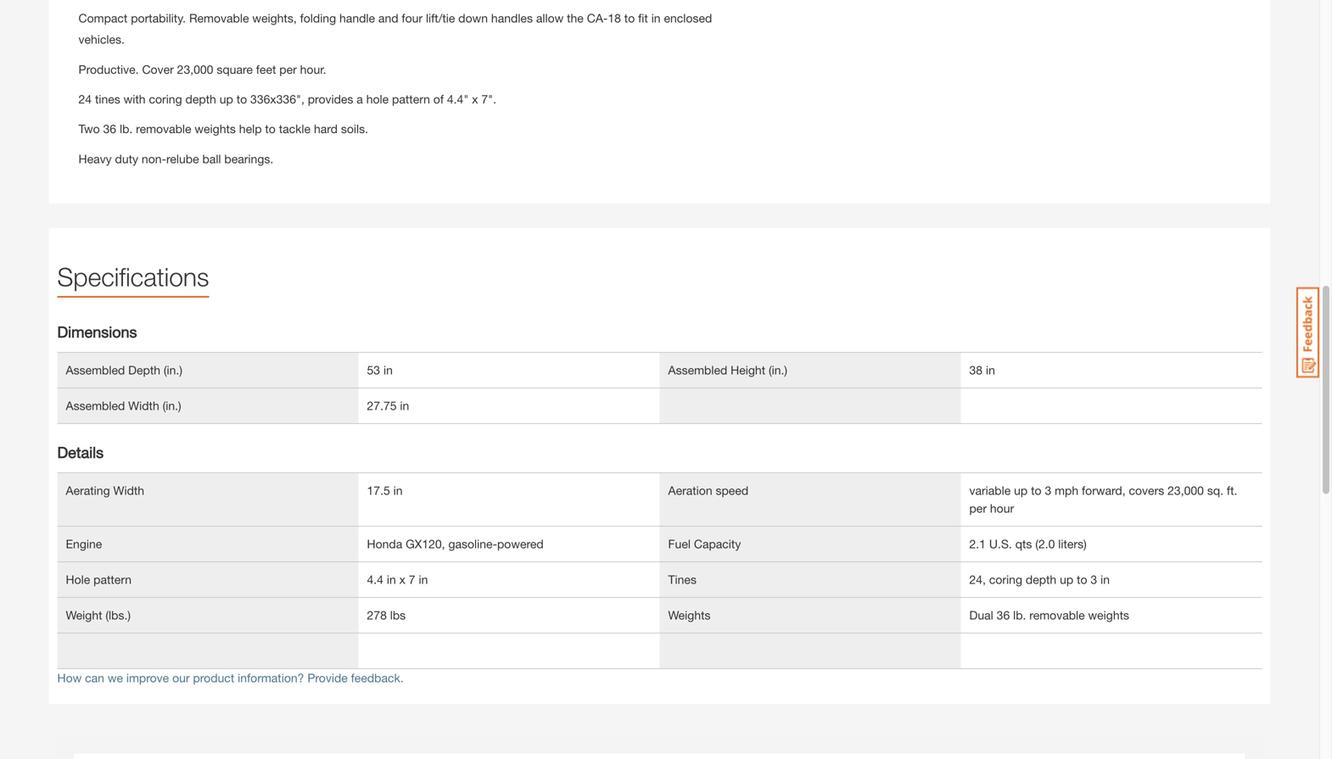 Task type: describe. For each thing, give the bounding box(es) containing it.
ball
[[202, 152, 221, 166]]

removable for two
[[136, 122, 191, 136]]

1 horizontal spatial x
[[472, 92, 478, 106]]

covers
[[1129, 484, 1165, 498]]

the
[[567, 11, 584, 25]]

weight
[[66, 608, 102, 622]]

2.1 u.s. qts (2.0 liters)
[[970, 537, 1087, 551]]

heavy duty non-relube ball bearings.
[[78, 152, 273, 166]]

relube
[[166, 152, 199, 166]]

in right 53 on the top left
[[384, 363, 393, 377]]

how can we improve our product information? provide feedback. link
[[57, 671, 404, 685]]

18
[[608, 11, 621, 25]]

in right 27.75
[[400, 399, 409, 413]]

and
[[378, 11, 398, 25]]

278 lbs
[[367, 608, 406, 622]]

a
[[357, 92, 363, 106]]

two
[[78, 122, 100, 136]]

assembled height (in.)
[[668, 363, 788, 377]]

down
[[459, 11, 488, 25]]

vehicles.
[[78, 32, 125, 46]]

24, coring depth up to 3 in
[[970, 573, 1110, 587]]

0 horizontal spatial 23,000
[[177, 62, 213, 76]]

folding
[[300, 11, 336, 25]]

improve
[[126, 671, 169, 685]]

depth
[[128, 363, 160, 377]]

lb. for dual
[[1013, 608, 1026, 622]]

0 vertical spatial up
[[220, 92, 233, 106]]

removable
[[189, 11, 249, 25]]

in right 38
[[986, 363, 995, 377]]

lbs
[[390, 608, 406, 622]]

(in.) for assembled height (in.)
[[769, 363, 788, 377]]

soils.
[[341, 122, 368, 136]]

duty
[[115, 152, 138, 166]]

product
[[193, 671, 234, 685]]

to inside compact portability. removable weights, folding handle and four lift/tie down handles allow the ca-18 to fit in enclosed vehicles.
[[624, 11, 635, 25]]

information?
[[238, 671, 304, 685]]

feedback link image
[[1297, 287, 1320, 378]]

278
[[367, 608, 387, 622]]

per inside variable up to 3 mph forward, covers 23,000 sq. ft. per hour
[[970, 501, 987, 515]]

(in.) for assembled width (in.)
[[163, 399, 181, 413]]

weights,
[[252, 11, 297, 25]]

36 for two
[[103, 122, 116, 136]]

27.75
[[367, 399, 397, 413]]

fuel
[[668, 537, 691, 551]]

our
[[172, 671, 190, 685]]

capacity
[[694, 537, 741, 551]]

38
[[970, 363, 983, 377]]

assembled width (in.)
[[66, 399, 181, 413]]

heavy
[[78, 152, 112, 166]]

24
[[78, 92, 92, 106]]

4.4
[[367, 573, 384, 587]]

mph
[[1055, 484, 1079, 498]]

ca-
[[587, 11, 608, 25]]

0 vertical spatial depth
[[185, 92, 216, 106]]

two 36 lb. removable weights help to tackle hard soils.
[[78, 122, 368, 136]]

speed
[[716, 484, 749, 498]]

weights
[[668, 608, 711, 622]]

hole
[[366, 92, 389, 106]]

0 vertical spatial coring
[[149, 92, 182, 106]]

1 vertical spatial x
[[399, 573, 406, 587]]

powered
[[497, 537, 544, 551]]

weight (lbs.)
[[66, 608, 131, 622]]

4.4"
[[447, 92, 469, 106]]

height
[[731, 363, 766, 377]]

4.4 in x 7 in
[[367, 573, 428, 587]]

tackle
[[279, 122, 311, 136]]

variable up to 3 mph forward, covers 23,000 sq. ft. per hour
[[970, 484, 1238, 515]]

sq.
[[1207, 484, 1224, 498]]

portability.
[[131, 11, 186, 25]]

with
[[124, 92, 146, 106]]

tines
[[668, 573, 697, 587]]

7".
[[481, 92, 496, 106]]

336x336",
[[250, 92, 305, 106]]

7
[[409, 573, 415, 587]]

27.75 in
[[367, 399, 409, 413]]

weights for dual 36 lb. removable weights
[[1088, 608, 1130, 622]]

hour.
[[300, 62, 326, 76]]

to down square
[[237, 92, 247, 106]]

lift/tie
[[426, 11, 455, 25]]

engine
[[66, 537, 102, 551]]

qts
[[1016, 537, 1032, 551]]

2.1
[[970, 537, 986, 551]]

honda
[[367, 537, 402, 551]]

of
[[433, 92, 444, 106]]

assembled for assembled depth (in.)
[[66, 363, 125, 377]]

36 for dual
[[997, 608, 1010, 622]]

hole
[[66, 573, 90, 587]]

width for aerating
[[113, 484, 144, 498]]



Task type: locate. For each thing, give the bounding box(es) containing it.
24,
[[970, 573, 986, 587]]

dimensions
[[57, 323, 137, 341]]

(in.) down assembled depth (in.)
[[163, 399, 181, 413]]

enclosed
[[664, 11, 712, 25]]

1 vertical spatial pattern
[[93, 573, 132, 587]]

square
[[217, 62, 253, 76]]

0 horizontal spatial coring
[[149, 92, 182, 106]]

aerating width
[[66, 484, 144, 498]]

to right help
[[265, 122, 276, 136]]

1 horizontal spatial weights
[[1088, 608, 1130, 622]]

(in.)
[[164, 363, 182, 377], [769, 363, 788, 377], [163, 399, 181, 413]]

1 vertical spatial depth
[[1026, 573, 1057, 587]]

1 horizontal spatial 23,000
[[1168, 484, 1204, 498]]

up down liters)
[[1060, 573, 1074, 587]]

assembled depth (in.)
[[66, 363, 182, 377]]

to
[[624, 11, 635, 25], [237, 92, 247, 106], [265, 122, 276, 136], [1031, 484, 1042, 498], [1077, 573, 1088, 587]]

1 vertical spatial 36
[[997, 608, 1010, 622]]

weights up ball
[[195, 122, 236, 136]]

(lbs.)
[[106, 608, 131, 622]]

productive.
[[78, 62, 139, 76]]

allow
[[536, 11, 564, 25]]

provide
[[307, 671, 348, 685]]

1 horizontal spatial per
[[970, 501, 987, 515]]

gx120,
[[406, 537, 445, 551]]

assembled for assembled width (in.)
[[66, 399, 125, 413]]

lb. for two
[[120, 122, 133, 136]]

lb. up duty
[[120, 122, 133, 136]]

23,000 left sq.
[[1168, 484, 1204, 498]]

coring down cover
[[149, 92, 182, 106]]

removable down 24, coring depth up to 3 in
[[1030, 608, 1085, 622]]

coring right 24, on the bottom right of page
[[989, 573, 1023, 587]]

36
[[103, 122, 116, 136], [997, 608, 1010, 622]]

removable up non-
[[136, 122, 191, 136]]

23,000
[[177, 62, 213, 76], [1168, 484, 1204, 498]]

(in.) for assembled depth (in.)
[[164, 363, 182, 377]]

aeration
[[668, 484, 713, 498]]

gasoline-
[[448, 537, 497, 551]]

fit
[[638, 11, 648, 25]]

feet
[[256, 62, 276, 76]]

in right the fit
[[651, 11, 661, 25]]

pattern left of
[[392, 92, 430, 106]]

1 vertical spatial coring
[[989, 573, 1023, 587]]

how
[[57, 671, 82, 685]]

0 vertical spatial 23,000
[[177, 62, 213, 76]]

depth
[[185, 92, 216, 106], [1026, 573, 1057, 587]]

removable
[[136, 122, 191, 136], [1030, 608, 1085, 622]]

assembled
[[66, 363, 125, 377], [668, 363, 728, 377], [66, 399, 125, 413]]

0 horizontal spatial depth
[[185, 92, 216, 106]]

per down variable
[[970, 501, 987, 515]]

we
[[108, 671, 123, 685]]

liters)
[[1058, 537, 1087, 551]]

x left 7
[[399, 573, 406, 587]]

23,000 right cover
[[177, 62, 213, 76]]

cover
[[142, 62, 174, 76]]

0 horizontal spatial up
[[220, 92, 233, 106]]

1 horizontal spatial coring
[[989, 573, 1023, 587]]

width down depth
[[128, 399, 159, 413]]

can
[[85, 671, 104, 685]]

provides
[[308, 92, 353, 106]]

0 horizontal spatial 3
[[1045, 484, 1052, 498]]

up
[[220, 92, 233, 106], [1014, 484, 1028, 498], [1060, 573, 1074, 587]]

to down liters)
[[1077, 573, 1088, 587]]

(in.) right depth
[[164, 363, 182, 377]]

(2.0
[[1036, 537, 1055, 551]]

0 horizontal spatial weights
[[195, 122, 236, 136]]

in right "4.4"
[[387, 573, 396, 587]]

0 vertical spatial removable
[[136, 122, 191, 136]]

pattern
[[392, 92, 430, 106], [93, 573, 132, 587]]

aerating
[[66, 484, 110, 498]]

36 right dual
[[997, 608, 1010, 622]]

assembled down assembled depth (in.)
[[66, 399, 125, 413]]

feedback.
[[351, 671, 404, 685]]

aeration speed
[[668, 484, 749, 498]]

1 horizontal spatial lb.
[[1013, 608, 1026, 622]]

to left the fit
[[624, 11, 635, 25]]

2 vertical spatial up
[[1060, 573, 1074, 587]]

0 horizontal spatial pattern
[[93, 573, 132, 587]]

0 horizontal spatial x
[[399, 573, 406, 587]]

handle
[[339, 11, 375, 25]]

hole pattern
[[66, 573, 132, 587]]

0 vertical spatial weights
[[195, 122, 236, 136]]

1 vertical spatial removable
[[1030, 608, 1085, 622]]

tines
[[95, 92, 120, 106]]

0 vertical spatial lb.
[[120, 122, 133, 136]]

1 horizontal spatial 36
[[997, 608, 1010, 622]]

weights for two 36 lb. removable weights help to tackle hard soils.
[[195, 122, 236, 136]]

2 horizontal spatial up
[[1060, 573, 1074, 587]]

36 right two
[[103, 122, 116, 136]]

1 vertical spatial 23,000
[[1168, 484, 1204, 498]]

0 horizontal spatial removable
[[136, 122, 191, 136]]

1 horizontal spatial depth
[[1026, 573, 1057, 587]]

compact portability. removable weights, folding handle and four lift/tie down handles allow the ca-18 to fit in enclosed vehicles.
[[78, 11, 712, 46]]

0 vertical spatial pattern
[[392, 92, 430, 106]]

hour
[[990, 501, 1014, 515]]

width right aerating
[[113, 484, 144, 498]]

1 horizontal spatial up
[[1014, 484, 1028, 498]]

in inside compact portability. removable weights, folding handle and four lift/tie down handles allow the ca-18 to fit in enclosed vehicles.
[[651, 11, 661, 25]]

variable
[[970, 484, 1011, 498]]

up inside variable up to 3 mph forward, covers 23,000 sq. ft. per hour
[[1014, 484, 1028, 498]]

lb. right dual
[[1013, 608, 1026, 622]]

0 horizontal spatial per
[[279, 62, 297, 76]]

non-
[[142, 152, 166, 166]]

in up dual 36 lb. removable weights
[[1101, 573, 1110, 587]]

53
[[367, 363, 380, 377]]

1 vertical spatial per
[[970, 501, 987, 515]]

compact
[[78, 11, 128, 25]]

in right 17.5
[[393, 484, 403, 498]]

in right 7
[[419, 573, 428, 587]]

3
[[1045, 484, 1052, 498], [1091, 573, 1097, 587]]

1 horizontal spatial removable
[[1030, 608, 1085, 622]]

0 vertical spatial 36
[[103, 122, 116, 136]]

u.s.
[[989, 537, 1012, 551]]

help
[[239, 122, 262, 136]]

in
[[651, 11, 661, 25], [384, 363, 393, 377], [986, 363, 995, 377], [400, 399, 409, 413], [393, 484, 403, 498], [387, 573, 396, 587], [419, 573, 428, 587], [1101, 573, 1110, 587]]

x left "7"."
[[472, 92, 478, 106]]

forward,
[[1082, 484, 1126, 498]]

to inside variable up to 3 mph forward, covers 23,000 sq. ft. per hour
[[1031, 484, 1042, 498]]

honda gx120, gasoline-powered
[[367, 537, 544, 551]]

removable for dual
[[1030, 608, 1085, 622]]

1 vertical spatial width
[[113, 484, 144, 498]]

per right feet at the left top
[[279, 62, 297, 76]]

specifications
[[57, 262, 209, 292]]

depth down (2.0
[[1026, 573, 1057, 587]]

0 horizontal spatial lb.
[[120, 122, 133, 136]]

dual
[[970, 608, 994, 622]]

dual 36 lb. removable weights
[[970, 608, 1130, 622]]

1 horizontal spatial 3
[[1091, 573, 1097, 587]]

assembled left height
[[668, 363, 728, 377]]

productive. cover 23,000 square feet per hour.
[[78, 62, 326, 76]]

weights down 24, coring depth up to 3 in
[[1088, 608, 1130, 622]]

0 vertical spatial 3
[[1045, 484, 1052, 498]]

0 vertical spatial per
[[279, 62, 297, 76]]

assembled down dimensions
[[66, 363, 125, 377]]

pattern right hole
[[93, 573, 132, 587]]

depth down productive. cover 23,000 square feet per hour.
[[185, 92, 216, 106]]

0 vertical spatial x
[[472, 92, 478, 106]]

to left mph
[[1031, 484, 1042, 498]]

handles
[[491, 11, 533, 25]]

23,000 inside variable up to 3 mph forward, covers 23,000 sq. ft. per hour
[[1168, 484, 1204, 498]]

1 vertical spatial 3
[[1091, 573, 1097, 587]]

assembled for assembled height (in.)
[[668, 363, 728, 377]]

(in.) right height
[[769, 363, 788, 377]]

1 horizontal spatial pattern
[[392, 92, 430, 106]]

up up two 36 lb. removable weights help to tackle hard soils. at the top of page
[[220, 92, 233, 106]]

1 vertical spatial weights
[[1088, 608, 1130, 622]]

17.5
[[367, 484, 390, 498]]

width for assembled
[[128, 399, 159, 413]]

fuel capacity
[[668, 537, 741, 551]]

lb.
[[120, 122, 133, 136], [1013, 608, 1026, 622]]

details
[[57, 443, 104, 462]]

3 inside variable up to 3 mph forward, covers 23,000 sq. ft. per hour
[[1045, 484, 1052, 498]]

0 horizontal spatial 36
[[103, 122, 116, 136]]

0 vertical spatial width
[[128, 399, 159, 413]]

coring
[[149, 92, 182, 106], [989, 573, 1023, 587]]

3 up dual 36 lb. removable weights
[[1091, 573, 1097, 587]]

up up hour
[[1014, 484, 1028, 498]]

1 vertical spatial lb.
[[1013, 608, 1026, 622]]

1 vertical spatial up
[[1014, 484, 1028, 498]]

3 left mph
[[1045, 484, 1052, 498]]



Task type: vqa. For each thing, say whether or not it's contained in the screenshot.
ft.
yes



